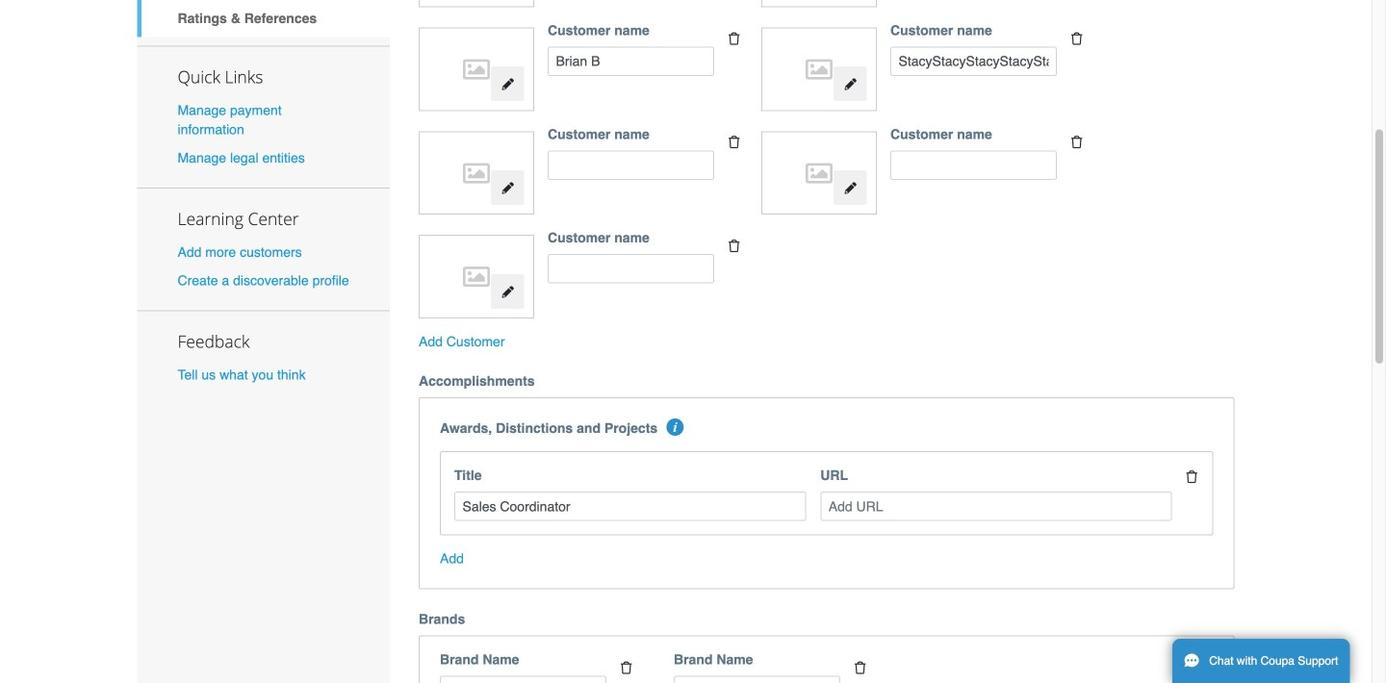 Task type: describe. For each thing, give the bounding box(es) containing it.
Add title text field
[[454, 492, 806, 522]]

additional information image
[[667, 419, 684, 436]]



Task type: locate. For each thing, give the bounding box(es) containing it.
Add URL text field
[[821, 492, 1172, 522]]

change image image
[[501, 78, 515, 91], [844, 78, 857, 91], [501, 182, 515, 195], [844, 182, 857, 195], [501, 285, 515, 299]]

None text field
[[891, 47, 1057, 76], [548, 151, 714, 180], [891, 151, 1057, 180], [548, 254, 714, 284], [674, 677, 841, 684], [891, 47, 1057, 76], [548, 151, 714, 180], [891, 151, 1057, 180], [548, 254, 714, 284], [674, 677, 841, 684]]

logo image
[[429, 37, 524, 101], [772, 37, 867, 101], [429, 141, 524, 205], [772, 141, 867, 205], [429, 245, 524, 309]]

None text field
[[548, 47, 714, 76], [440, 677, 607, 684], [548, 47, 714, 76], [440, 677, 607, 684]]



Task type: vqa. For each thing, say whether or not it's contained in the screenshot.
English (US)
no



